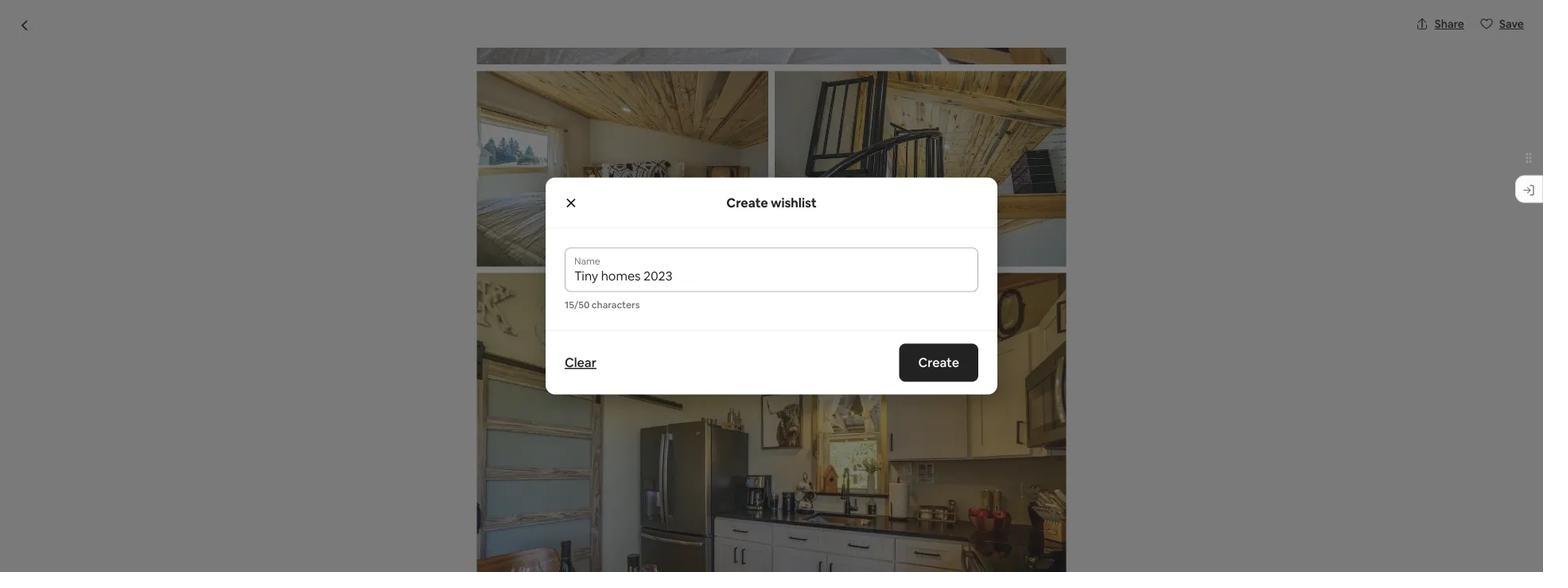 Task type: describe. For each thing, give the bounding box(es) containing it.
create for create
[[918, 355, 959, 371]]

clear
[[565, 355, 596, 371]]

15/50 characters
[[565, 299, 640, 311]]

guesthouse
[[378, 468, 475, 491]]

entire guesthouse hosted by kim 2 beds · 1 bath
[[326, 468, 597, 512]]

15/50
[[565, 299, 590, 311]]

retreat
[[561, 81, 634, 108]]

wow hidden meadows retreat - private hot tub image 4 image
[[1001, 151, 1217, 297]]

$250
[[940, 489, 981, 512]]

12/1/2023 button
[[940, 530, 1196, 573]]

meadows
[[463, 81, 556, 108]]

2
[[463, 496, 470, 512]]

create for create wishlist
[[726, 194, 768, 211]]

$250 night
[[940, 489, 1015, 512]]

characters
[[592, 299, 640, 311]]

1
[[511, 496, 516, 512]]

tub
[[763, 81, 800, 108]]

hidden
[[388, 81, 459, 108]]

beds
[[473, 496, 502, 512]]

create button
[[899, 344, 978, 382]]

wow hidden meadows retreat - private hot tub image 1 image
[[326, 151, 772, 444]]

wishlist
[[771, 194, 817, 211]]

night
[[984, 494, 1015, 510]]

by kim
[[540, 468, 597, 491]]

save
[[1499, 17, 1524, 31]]

dialog containing share
[[0, 0, 1543, 573]]

large hot tub for the enjoyment of our guests during your stay. image
[[778, 151, 994, 297]]

name this wishlist dialog
[[546, 178, 997, 395]]



Task type: vqa. For each thing, say whether or not it's contained in the screenshot.
text field in Name this wishlist dialog
yes



Task type: locate. For each thing, give the bounding box(es) containing it.
wow hidden meadows retreat - private hot tub yacolt, washington, united states
[[326, 81, 800, 130]]

listing image 12 image
[[775, 71, 1066, 267], [775, 71, 1066, 267]]

yacolt, washington, united states button
[[473, 113, 651, 132]]

create
[[726, 194, 768, 211], [918, 355, 959, 371]]

none text field inside name this wishlist dialog
[[574, 268, 969, 284]]

-
[[638, 81, 646, 108]]

wow hidden meadows retreat - private hot tub image 3 image
[[778, 304, 994, 444]]

hosted
[[479, 468, 537, 491]]

listing image 13 image
[[477, 273, 1066, 573], [477, 273, 1066, 573]]

bath
[[519, 496, 546, 512]]

washington,
[[512, 115, 578, 130]]

clear button
[[557, 347, 604, 379]]

states
[[618, 115, 651, 130]]

1 vertical spatial create
[[918, 355, 959, 371]]

kim is a superhost. learn more about kim. image
[[801, 469, 846, 514], [801, 469, 846, 514]]

listing image 11 image
[[477, 71, 768, 267], [477, 71, 768, 267]]

0 vertical spatial create
[[726, 194, 768, 211]]

Start your search search field
[[652, 13, 891, 51]]

hot
[[722, 81, 759, 108]]

0 horizontal spatial create
[[726, 194, 768, 211]]

·
[[505, 496, 508, 512]]

save button
[[1474, 10, 1530, 37]]

dialog
[[0, 0, 1543, 573]]

1 horizontal spatial create
[[918, 355, 959, 371]]

create wishlist
[[726, 194, 817, 211]]

12/1/2023
[[949, 551, 1000, 565]]

private
[[650, 81, 718, 108]]

create inside "button"
[[918, 355, 959, 371]]

entire
[[326, 468, 374, 491]]

wow hidden meadows retreat - private hot tub image 5 image
[[1001, 304, 1217, 444]]

united
[[580, 115, 615, 130]]

yacolt,
[[473, 115, 509, 130]]

share
[[1435, 17, 1464, 31]]

share button
[[1409, 10, 1471, 37]]

listing image 10 image
[[477, 0, 1066, 65], [477, 0, 1066, 65]]

wow
[[326, 81, 384, 108]]

None text field
[[574, 268, 969, 284]]



